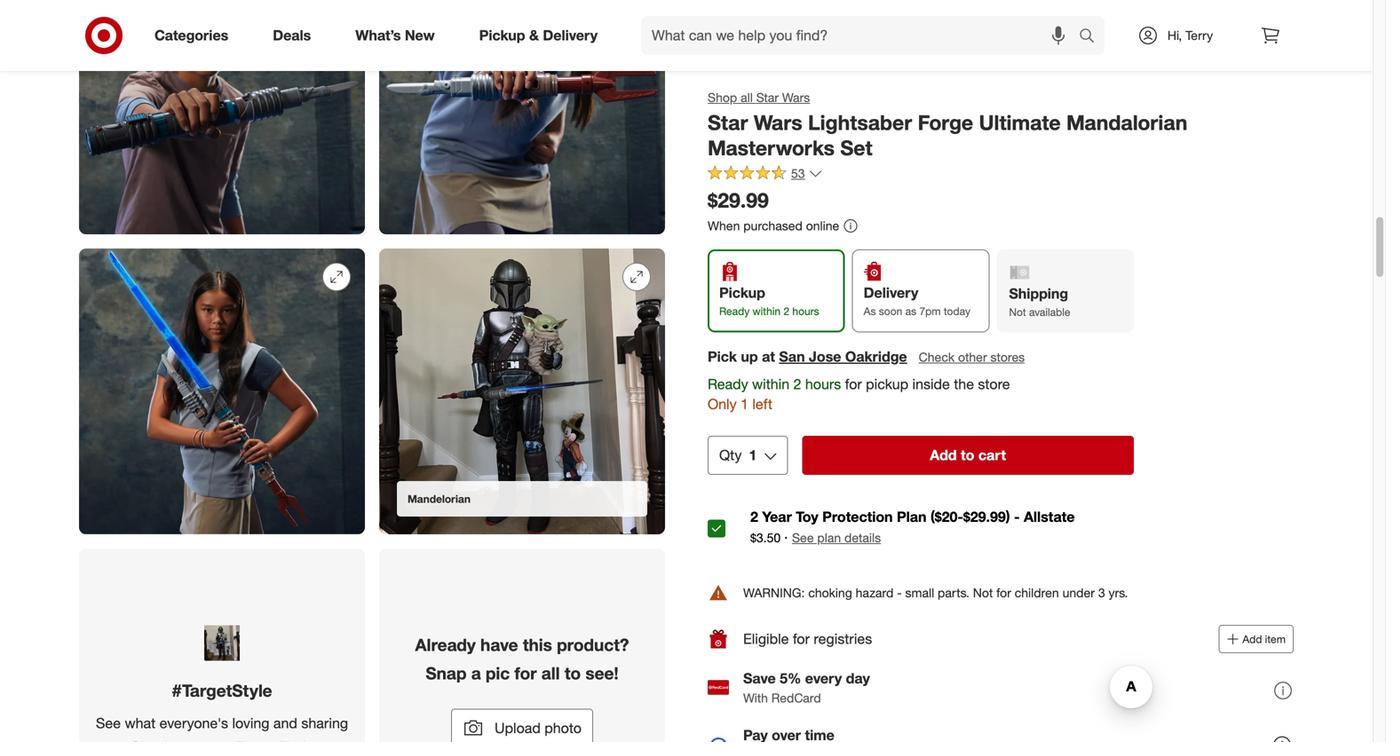 Task type: locate. For each thing, give the bounding box(es) containing it.
lightsaber
[[809, 110, 913, 135]]

1 vertical spatial hours
[[806, 376, 842, 393]]

for left children
[[997, 585, 1012, 601]]

0 vertical spatial 2
[[784, 305, 790, 318]]

ready
[[720, 305, 750, 318], [708, 376, 749, 393]]

0 vertical spatial hours
[[793, 305, 820, 318]]

1 horizontal spatial 2
[[784, 305, 790, 318]]

0 horizontal spatial star
[[708, 110, 749, 135]]

pickup for ready
[[720, 284, 766, 302]]

- left small
[[898, 585, 902, 601]]

when
[[708, 218, 740, 234]]

pick up at san jose oakridge
[[708, 348, 908, 365]]

0 horizontal spatial -
[[898, 585, 902, 601]]

delivery
[[543, 27, 598, 44], [864, 284, 919, 302]]

wars
[[783, 90, 810, 105], [754, 110, 803, 135]]

save
[[744, 670, 776, 688]]

a
[[472, 664, 481, 684]]

0 horizontal spatial pickup
[[479, 27, 526, 44]]

not inside shipping not available
[[1010, 306, 1027, 319]]

today
[[944, 305, 971, 318]]

2 inside pickup ready within 2 hours
[[784, 305, 790, 318]]

0 vertical spatial 1
[[741, 396, 749, 413]]

1 vertical spatial -
[[898, 585, 902, 601]]

1 vertical spatial 1
[[749, 447, 757, 464]]

plan
[[818, 530, 842, 546]]

left
[[753, 396, 773, 413]]

all
[[741, 90, 753, 105], [542, 664, 560, 684]]

0 vertical spatial wars
[[783, 90, 810, 105]]

within up the left
[[753, 376, 790, 393]]

2 down san
[[794, 376, 802, 393]]

photo from mandelorian, 14 of 16 image
[[379, 249, 665, 535]]

0 vertical spatial pickup
[[479, 27, 526, 44]]

small
[[906, 585, 935, 601]]

pickup
[[479, 27, 526, 44], [720, 284, 766, 302]]

warning: choking hazard - small parts. not for children under 3 yrs.
[[744, 585, 1129, 601]]

hi, terry
[[1168, 28, 1214, 43]]

ready up only
[[708, 376, 749, 393]]

1 horizontal spatial to
[[961, 447, 975, 464]]

0 vertical spatial -
[[1015, 509, 1020, 526]]

not
[[1010, 306, 1027, 319], [974, 585, 994, 601]]

0 vertical spatial all
[[741, 90, 753, 105]]

0 vertical spatial to
[[961, 447, 975, 464]]

star
[[757, 90, 779, 105], [708, 110, 749, 135]]

available
[[1030, 306, 1071, 319]]

ready within 2 hours for pickup inside the store only 1 left
[[708, 376, 1011, 413]]

see inside 2 year toy protection plan ($20-$29.99) - allstate $3.50 · see plan details
[[792, 530, 814, 546]]

·
[[785, 529, 789, 546]]

1 vertical spatial star
[[708, 110, 749, 135]]

see left the what
[[96, 715, 121, 733]]

1 within from the top
[[753, 305, 781, 318]]

1 vertical spatial to
[[565, 664, 581, 684]]

all inside already have this product? snap a pic for all to see!
[[542, 664, 560, 684]]

0 horizontal spatial see
[[96, 715, 121, 733]]

for right pic
[[515, 664, 537, 684]]

pickup up up
[[720, 284, 766, 302]]

eligible
[[744, 631, 789, 648]]

1 horizontal spatial delivery
[[864, 284, 919, 302]]

1 horizontal spatial all
[[741, 90, 753, 105]]

1 horizontal spatial see
[[792, 530, 814, 546]]

star right shop
[[757, 90, 779, 105]]

delivery right &
[[543, 27, 598, 44]]

ready inside pickup ready within 2 hours
[[720, 305, 750, 318]]

product?
[[557, 635, 629, 656]]

to left 'cart'
[[961, 447, 975, 464]]

choking
[[809, 585, 853, 601]]

0 horizontal spatial 2
[[751, 509, 759, 526]]

0 horizontal spatial add
[[930, 447, 957, 464]]

1 vertical spatial delivery
[[864, 284, 919, 302]]

0 vertical spatial not
[[1010, 306, 1027, 319]]

add item button
[[1219, 625, 1295, 654]]

- right $29.99)
[[1015, 509, 1020, 526]]

delivery up soon
[[864, 284, 919, 302]]

masterworks
[[708, 136, 835, 161]]

all right shop
[[741, 90, 753, 105]]

search button
[[1072, 16, 1114, 59]]

1 vertical spatial add
[[1243, 633, 1263, 646]]

ready inside the ready within 2 hours for pickup inside the store only 1 left
[[708, 376, 749, 393]]

2 horizontal spatial 2
[[794, 376, 802, 393]]

check other stores button
[[918, 348, 1026, 367]]

None checkbox
[[708, 520, 726, 538]]

not down shipping
[[1010, 306, 1027, 319]]

yrs.
[[1109, 585, 1129, 601]]

53 link
[[708, 165, 823, 185]]

1 vertical spatial wars
[[754, 110, 803, 135]]

item
[[1266, 633, 1287, 646]]

2 up san
[[784, 305, 790, 318]]

add
[[930, 447, 957, 464], [1243, 633, 1263, 646]]

2 inside the ready within 2 hours for pickup inside the store only 1 left
[[794, 376, 802, 393]]

1 left the left
[[741, 396, 749, 413]]

What can we help you find? suggestions appear below search field
[[642, 16, 1084, 55]]

add left 'cart'
[[930, 447, 957, 464]]

star down shop
[[708, 110, 749, 135]]

1 vertical spatial not
[[974, 585, 994, 601]]

-
[[1015, 509, 1020, 526], [898, 585, 902, 601]]

pickup left &
[[479, 27, 526, 44]]

1 vertical spatial 2
[[794, 376, 802, 393]]

hours inside the ready within 2 hours for pickup inside the store only 1 left
[[806, 376, 842, 393]]

other
[[959, 349, 988, 365]]

pic
[[486, 664, 510, 684]]

0 horizontal spatial 1
[[741, 396, 749, 413]]

0 horizontal spatial to
[[565, 664, 581, 684]]

within up the "at"
[[753, 305, 781, 318]]

parts.
[[938, 585, 970, 601]]

1 horizontal spatial 1
[[749, 447, 757, 464]]

1 horizontal spatial add
[[1243, 633, 1263, 646]]

1 vertical spatial within
[[753, 376, 790, 393]]

within
[[753, 305, 781, 318], [753, 376, 790, 393]]

warning:
[[744, 585, 805, 601]]

pickup ready within 2 hours
[[720, 284, 820, 318]]

what's
[[356, 27, 401, 44]]

0 horizontal spatial delivery
[[543, 27, 598, 44]]

shop
[[708, 90, 738, 105]]

7pm
[[920, 305, 941, 318]]

3
[[1099, 585, 1106, 601]]

1 vertical spatial see
[[96, 715, 121, 733]]

add for add item
[[1243, 633, 1263, 646]]

0 horizontal spatial not
[[974, 585, 994, 601]]

2
[[784, 305, 790, 318], [794, 376, 802, 393], [751, 509, 759, 526]]

0 vertical spatial add
[[930, 447, 957, 464]]

see
[[792, 530, 814, 546], [96, 715, 121, 733]]

1 right qty
[[749, 447, 757, 464]]

cart
[[979, 447, 1007, 464]]

hours down jose on the right top
[[806, 376, 842, 393]]

0 vertical spatial star
[[757, 90, 779, 105]]

for inside already have this product? snap a pic for all to see!
[[515, 664, 537, 684]]

1 horizontal spatial not
[[1010, 306, 1027, 319]]

star wars lightsaber forge ultimate mandalorian masterworks set, 13 of 16 image
[[79, 249, 365, 535]]

hours inside pickup ready within 2 hours
[[793, 305, 820, 318]]

deals
[[273, 27, 311, 44]]

#targetstyle preview 1 image
[[204, 626, 240, 661]]

2 left year
[[751, 509, 759, 526]]

0 vertical spatial within
[[753, 305, 781, 318]]

see!
[[586, 664, 619, 684]]

2 vertical spatial 2
[[751, 509, 759, 526]]

all down this
[[542, 664, 560, 684]]

$29.99)
[[964, 509, 1011, 526]]

add left item
[[1243, 633, 1263, 646]]

ultimate
[[980, 110, 1061, 135]]

for right eligible
[[793, 631, 810, 648]]

2 within from the top
[[753, 376, 790, 393]]

1 horizontal spatial -
[[1015, 509, 1020, 526]]

children
[[1015, 585, 1060, 601]]

allstate
[[1024, 509, 1075, 526]]

1 vertical spatial pickup
[[720, 284, 766, 302]]

see right the ·
[[792, 530, 814, 546]]

0 horizontal spatial all
[[542, 664, 560, 684]]

under
[[1063, 585, 1095, 601]]

ready up pick on the top of page
[[720, 305, 750, 318]]

for down san jose oakridge button
[[846, 376, 862, 393]]

upload
[[495, 720, 541, 738]]

0 vertical spatial see
[[792, 530, 814, 546]]

when purchased online
[[708, 218, 840, 234]]

not right parts.
[[974, 585, 994, 601]]

hours up pick up at san jose oakridge
[[793, 305, 820, 318]]

$3.50
[[751, 530, 781, 546]]

deals link
[[258, 16, 333, 55]]

registries
[[814, 631, 873, 648]]

1 vertical spatial all
[[542, 664, 560, 684]]

1 horizontal spatial pickup
[[720, 284, 766, 302]]

0 vertical spatial ready
[[720, 305, 750, 318]]

53
[[792, 166, 805, 181]]

snap
[[426, 664, 467, 684]]

1 horizontal spatial star
[[757, 90, 779, 105]]

1 vertical spatial ready
[[708, 376, 749, 393]]

this
[[523, 635, 553, 656]]

to left "see!" on the bottom left of page
[[565, 664, 581, 684]]

#targetstyle
[[172, 681, 272, 701]]

pickup inside pickup ready within 2 hours
[[720, 284, 766, 302]]

protection
[[823, 509, 893, 526]]



Task type: describe. For each thing, give the bounding box(es) containing it.
for inside the ready within 2 hours for pickup inside the store only 1 left
[[846, 376, 862, 393]]

categories
[[155, 27, 229, 44]]

new
[[405, 27, 435, 44]]

check
[[919, 349, 955, 365]]

qty 1
[[720, 447, 757, 464]]

details
[[845, 530, 882, 546]]

store
[[979, 376, 1011, 393]]

soon
[[879, 305, 903, 318]]

mandelorian
[[408, 493, 471, 506]]

plan
[[897, 509, 927, 526]]

what's new link
[[341, 16, 457, 55]]

san
[[780, 348, 805, 365]]

star wars lightsaber forge ultimate mandalorian masterworks set, 11 of 16 image
[[79, 0, 365, 234]]

upload photo button
[[451, 710, 594, 743]]

pick
[[708, 348, 737, 365]]

pickup for &
[[479, 27, 526, 44]]

photo
[[545, 720, 582, 738]]

see plan details button
[[792, 529, 882, 547]]

eligible for registries
[[744, 631, 873, 648]]

what
[[125, 715, 156, 733]]

check other stores
[[919, 349, 1025, 365]]

to inside the add to cart button
[[961, 447, 975, 464]]

within inside the ready within 2 hours for pickup inside the store only 1 left
[[753, 376, 790, 393]]

shipping
[[1010, 285, 1069, 303]]

shop all star wars star wars lightsaber forge ultimate mandalorian masterworks set
[[708, 90, 1188, 161]]

hi,
[[1168, 28, 1183, 43]]

star wars lightsaber forge ultimate mandalorian masterworks set, 12 of 16 image
[[379, 0, 665, 234]]

san jose oakridge button
[[780, 347, 908, 367]]

to inside already have this product? snap a pic for all to see!
[[565, 664, 581, 684]]

up
[[741, 348, 758, 365]]

sharing
[[302, 715, 348, 733]]

toy
[[796, 509, 819, 526]]

shipping not available
[[1010, 285, 1071, 319]]

as
[[864, 305, 876, 318]]

5%
[[780, 670, 802, 688]]

at
[[762, 348, 776, 365]]

redcard
[[772, 691, 822, 706]]

the
[[954, 376, 975, 393]]

pickup & delivery
[[479, 27, 598, 44]]

jose
[[809, 348, 842, 365]]

2 year toy protection plan ($20-$29.99) - allstate $3.50 · see plan details
[[751, 509, 1075, 546]]

add to cart button
[[803, 436, 1135, 475]]

($20-
[[931, 509, 964, 526]]

stores
[[991, 349, 1025, 365]]

delivery inside delivery as soon as 7pm today
[[864, 284, 919, 302]]

see what everyone's loving and sharing
[[96, 715, 348, 733]]

pickup & delivery link
[[464, 16, 620, 55]]

hazard
[[856, 585, 894, 601]]

upload photo
[[495, 720, 582, 738]]

already have this product? snap a pic for all to see!
[[415, 635, 629, 684]]

purchased
[[744, 218, 803, 234]]

2 inside 2 year toy protection plan ($20-$29.99) - allstate $3.50 · see plan details
[[751, 509, 759, 526]]

0 vertical spatial delivery
[[543, 27, 598, 44]]

within inside pickup ready within 2 hours
[[753, 305, 781, 318]]

categories link
[[139, 16, 251, 55]]

add for add to cart
[[930, 447, 957, 464]]

oakridge
[[846, 348, 908, 365]]

day
[[846, 670, 871, 688]]

$29.99
[[708, 188, 769, 213]]

year
[[763, 509, 792, 526]]

inside
[[913, 376, 951, 393]]

forge
[[918, 110, 974, 135]]

and
[[274, 715, 298, 733]]

add item
[[1243, 633, 1287, 646]]

terry
[[1186, 28, 1214, 43]]

online
[[807, 218, 840, 234]]

save 5% every day with redcard
[[744, 670, 871, 706]]

everyone's
[[160, 715, 228, 733]]

1 inside the ready within 2 hours for pickup inside the store only 1 left
[[741, 396, 749, 413]]

with
[[744, 691, 768, 706]]

already
[[415, 635, 476, 656]]

&
[[530, 27, 539, 44]]

set
[[841, 136, 873, 161]]

search
[[1072, 28, 1114, 46]]

add to cart
[[930, 447, 1007, 464]]

qty
[[720, 447, 742, 464]]

- inside 2 year toy protection plan ($20-$29.99) - allstate $3.50 · see plan details
[[1015, 509, 1020, 526]]

what's new
[[356, 27, 435, 44]]

all inside shop all star wars star wars lightsaber forge ultimate mandalorian masterworks set
[[741, 90, 753, 105]]



Task type: vqa. For each thing, say whether or not it's contained in the screenshot.
FRESH
no



